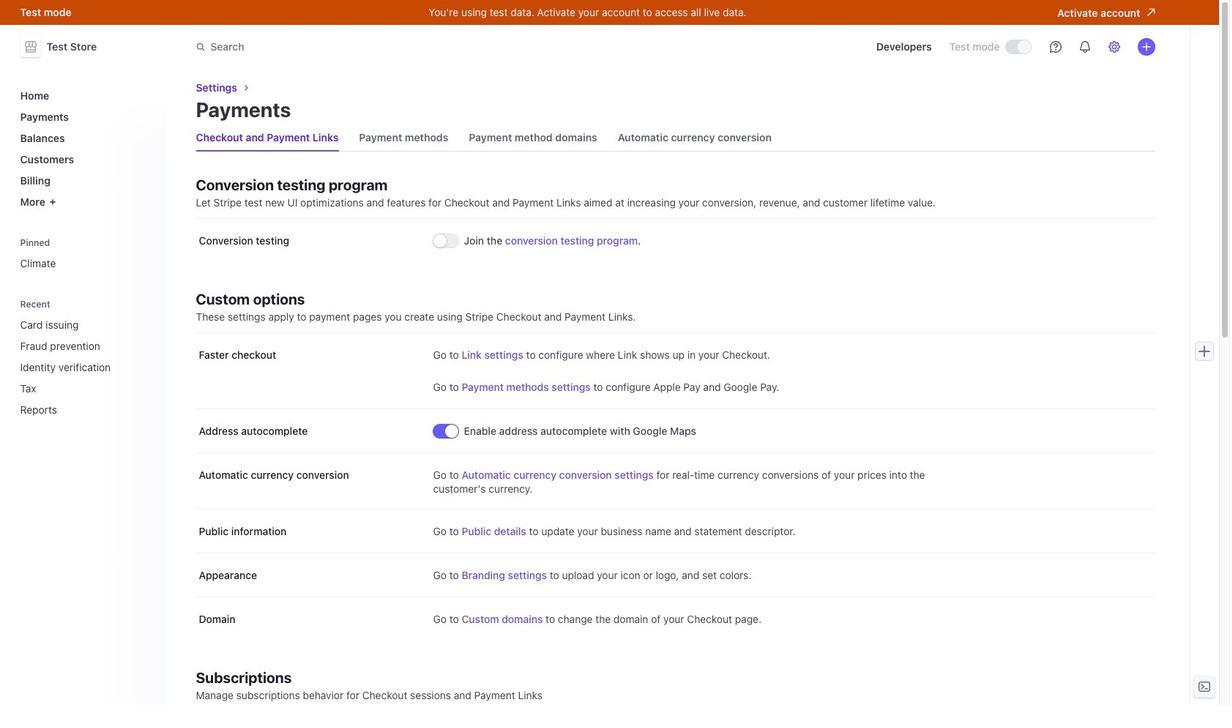 Task type: locate. For each thing, give the bounding box(es) containing it.
settings image
[[1109, 41, 1121, 53]]

1 recent element from the top
[[14, 294, 158, 422]]

Search text field
[[187, 33, 600, 60]]

Test mode checkbox
[[1006, 40, 1031, 54]]

tab list
[[196, 125, 1156, 152]]

help image
[[1050, 41, 1062, 53]]

recent element
[[14, 294, 158, 422], [14, 313, 158, 422]]

core navigation links element
[[14, 84, 158, 214]]

None search field
[[187, 33, 600, 60]]



Task type: describe. For each thing, give the bounding box(es) containing it.
clear history image
[[143, 300, 152, 309]]

edit pins image
[[143, 238, 152, 247]]

pinned element
[[14, 233, 158, 275]]

2 recent element from the top
[[14, 313, 158, 422]]

notifications image
[[1080, 41, 1091, 53]]



